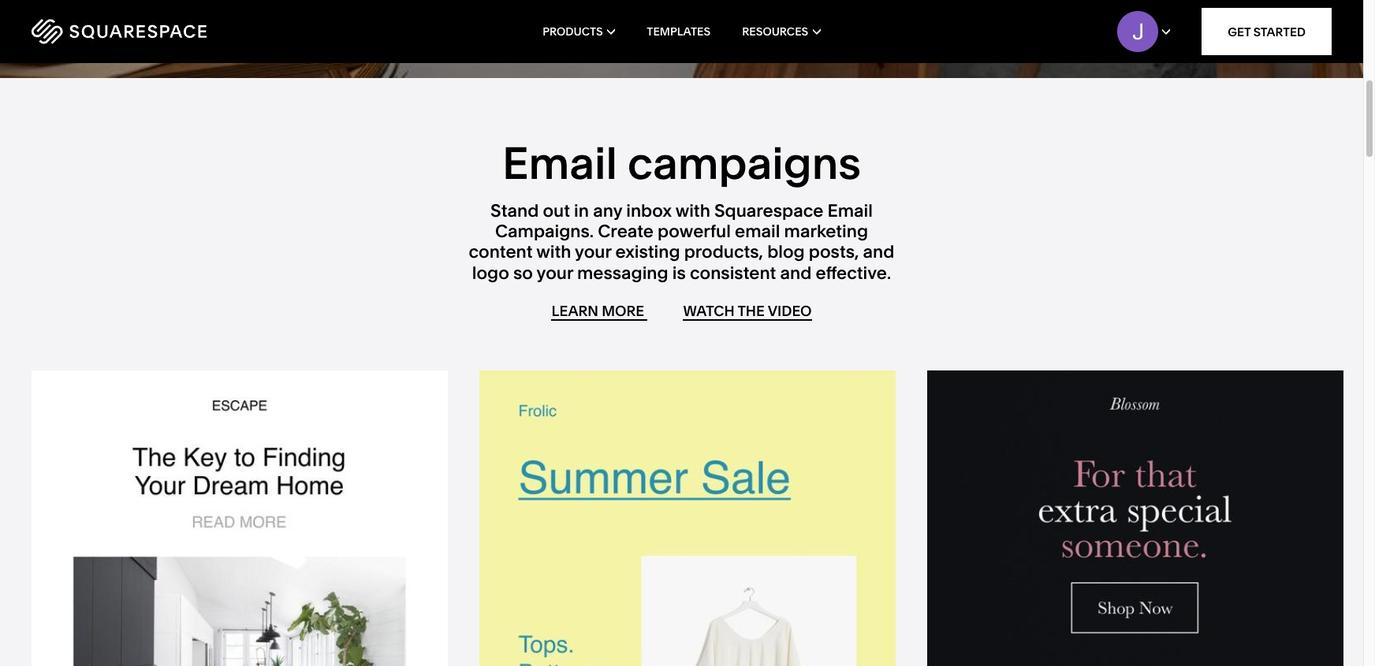 Task type: describe. For each thing, give the bounding box(es) containing it.
example summer clothing sale email layout image
[[32, 370, 448, 666]]

watch
[[683, 302, 735, 320]]

the
[[738, 302, 765, 320]]

effective.
[[816, 262, 891, 284]]

more
[[602, 302, 644, 320]]

video
[[768, 302, 812, 320]]

messaging
[[577, 262, 669, 284]]

inbox
[[626, 200, 672, 221]]

blog
[[767, 242, 805, 263]]

consistent
[[690, 262, 776, 284]]

0 horizontal spatial and
[[780, 262, 812, 284]]

learn more link
[[552, 302, 648, 321]]

example fresh flowers shop email layout image
[[479, 370, 896, 666]]

campaigns.
[[495, 221, 594, 242]]

content
[[469, 242, 533, 263]]

posts,
[[809, 242, 859, 263]]

get
[[1228, 24, 1251, 39]]

1 vertical spatial with
[[536, 242, 571, 263]]

products
[[543, 24, 603, 39]]

started
[[1254, 24, 1306, 39]]

1 horizontal spatial your
[[575, 242, 611, 263]]

learn more
[[552, 302, 648, 320]]

squarespace
[[715, 200, 824, 221]]

create
[[598, 221, 654, 242]]

email campaigns
[[502, 136, 861, 190]]

products,
[[684, 242, 763, 263]]

logo
[[472, 262, 509, 284]]

any
[[593, 200, 622, 221]]

products button
[[543, 0, 615, 63]]

stand
[[491, 200, 539, 221]]

existing
[[616, 242, 680, 263]]



Task type: locate. For each thing, give the bounding box(es) containing it.
in
[[574, 200, 589, 221]]

1 horizontal spatial and
[[863, 242, 895, 263]]

get started
[[1228, 24, 1306, 39]]

email up out
[[502, 136, 617, 190]]

and up video
[[780, 262, 812, 284]]

with
[[676, 200, 710, 221], [536, 242, 571, 263]]

example rsvp email layout image
[[927, 370, 1344, 666]]

watch the video link
[[683, 302, 812, 321]]

your down in
[[575, 242, 611, 263]]

1 horizontal spatial email
[[828, 200, 873, 221]]

your
[[575, 242, 611, 263], [537, 262, 573, 284]]

email up posts,
[[828, 200, 873, 221]]

and right posts,
[[863, 242, 895, 263]]

website template image
[[774, 0, 1143, 573]]

and
[[863, 242, 895, 263], [780, 262, 812, 284]]

campaigns
[[628, 136, 861, 190]]

0 horizontal spatial with
[[536, 242, 571, 263]]

with right inbox
[[676, 200, 710, 221]]

templates link
[[647, 0, 711, 63]]

is
[[673, 262, 686, 284]]

out
[[543, 200, 570, 221]]

0 horizontal spatial your
[[537, 262, 573, 284]]

so
[[513, 262, 533, 284]]

email
[[735, 221, 780, 242]]

stand out in any inbox with squarespace email campaigns. create powerful email marketing content with your existing products, blog posts, and logo so your messaging is consistent and effective.
[[469, 200, 895, 284]]

learn
[[552, 302, 599, 320]]

0 vertical spatial email
[[502, 136, 617, 190]]

email inside the stand out in any inbox with squarespace email campaigns. create powerful email marketing content with your existing products, blog posts, and logo so your messaging is consistent and effective.
[[828, 200, 873, 221]]

1 horizontal spatial with
[[676, 200, 710, 221]]

your right so
[[537, 262, 573, 284]]

powerful
[[658, 221, 731, 242]]

squarespace logo image
[[32, 19, 207, 44]]

with right so
[[536, 242, 571, 263]]

squarespace logo link
[[32, 19, 292, 44]]

templates
[[647, 24, 711, 39]]

1 vertical spatial email
[[828, 200, 873, 221]]

0 vertical spatial with
[[676, 200, 710, 221]]

0 horizontal spatial email
[[502, 136, 617, 190]]

resources button
[[742, 0, 821, 63]]

watch the video
[[683, 302, 812, 320]]

resources
[[742, 24, 808, 39]]

email
[[502, 136, 617, 190], [828, 200, 873, 221]]

get started link
[[1202, 8, 1332, 55]]

marketing
[[784, 221, 868, 242]]



Task type: vqa. For each thing, say whether or not it's contained in the screenshot.
oranssi image
no



